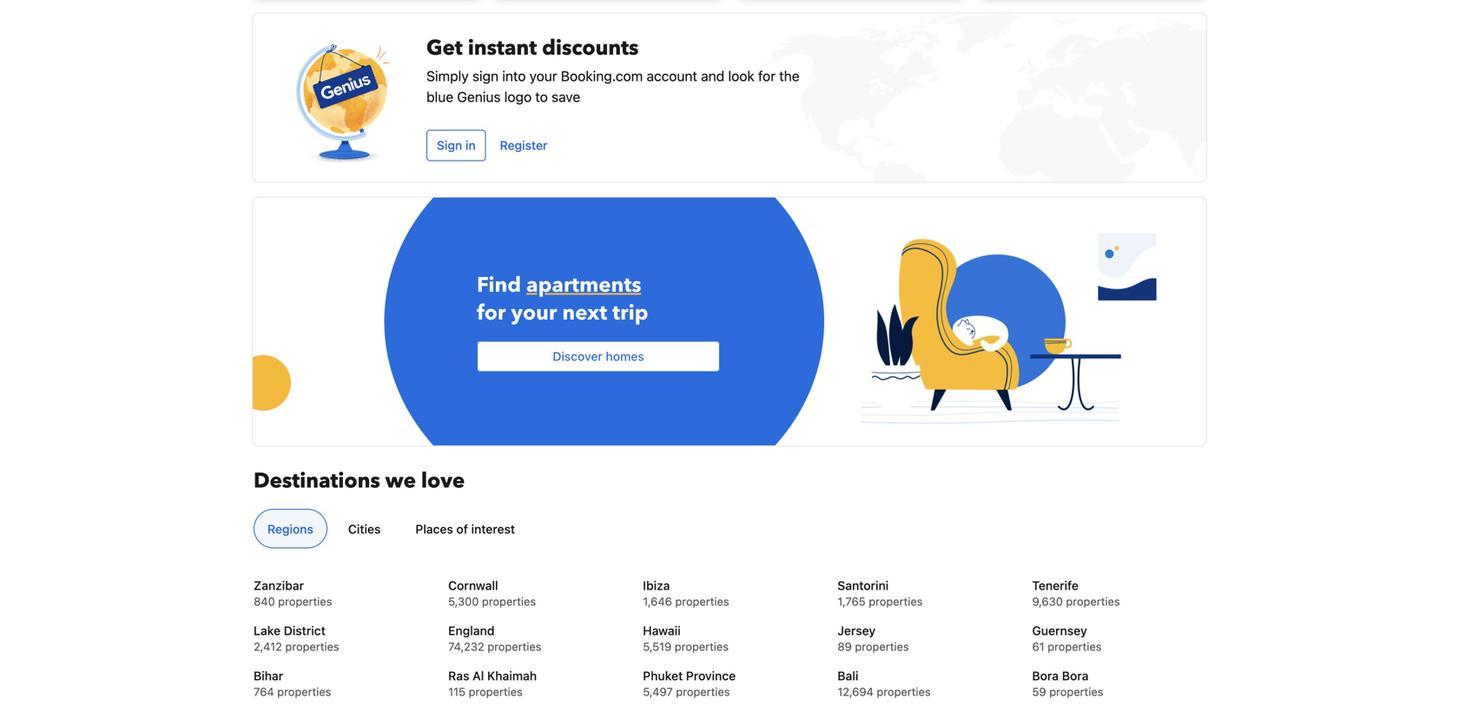 Task type: locate. For each thing, give the bounding box(es) containing it.
tenerife 9,630 properties
[[1033, 579, 1121, 608]]

properties up province
[[675, 640, 729, 653]]

properties down province
[[676, 685, 730, 699]]

properties for bali
[[877, 685, 931, 699]]

properties right 59
[[1050, 685, 1104, 699]]

0 vertical spatial your
[[530, 68, 557, 84]]

5,300
[[448, 595, 479, 608]]

the
[[780, 68, 800, 84]]

santorini link
[[838, 577, 1011, 595]]

your
[[530, 68, 557, 84], [511, 299, 557, 327]]

0 vertical spatial for
[[758, 68, 776, 84]]

properties inside phuket province 5,497 properties
[[676, 685, 730, 699]]

properties inside england 74,232 properties
[[488, 640, 542, 653]]

bihar 764 properties
[[254, 669, 331, 699]]

2 bora from the left
[[1062, 669, 1089, 683]]

ibiza link
[[643, 577, 816, 595]]

bihar link
[[254, 668, 427, 685]]

sign
[[473, 68, 499, 84]]

properties for tenerife
[[1066, 595, 1121, 608]]

to
[[535, 89, 548, 105]]

homes
[[606, 349, 644, 364]]

properties inside bihar 764 properties
[[277, 685, 331, 699]]

bali
[[838, 669, 859, 683]]

your inside get instant discounts simply sign into your booking.com account and look for the blue genius logo to save
[[530, 68, 557, 84]]

cities button
[[334, 509, 395, 549]]

sign in link
[[427, 130, 486, 161]]

register
[[500, 138, 548, 153]]

your left next
[[511, 299, 557, 327]]

tab list
[[247, 509, 1206, 550]]

santorini
[[838, 579, 889, 593]]

and
[[701, 68, 725, 84]]

places of interest
[[416, 522, 515, 536]]

for
[[758, 68, 776, 84], [477, 299, 506, 327]]

properties inside zanzibar 840 properties
[[278, 595, 332, 608]]

into
[[502, 68, 526, 84]]

destinations
[[254, 467, 380, 496]]

74,232
[[448, 640, 485, 653]]

1 horizontal spatial for
[[758, 68, 776, 84]]

main content
[[235, 0, 1215, 519]]

for inside find apartments for your next trip
[[477, 299, 506, 327]]

properties down khaimah
[[469, 685, 523, 699]]

guernsey link
[[1033, 622, 1206, 640]]

love
[[421, 467, 465, 496]]

1 vertical spatial for
[[477, 299, 506, 327]]

ras al khaimah 115 properties
[[448, 669, 537, 699]]

we
[[385, 467, 416, 496]]

properties down santorini link
[[869, 595, 923, 608]]

sign in
[[437, 138, 476, 153]]

0 horizontal spatial for
[[477, 299, 506, 327]]

properties inside ibiza 1,646 properties
[[675, 595, 730, 608]]

properties down district at the left
[[285, 640, 339, 653]]

save
[[552, 89, 581, 105]]

5,519
[[643, 640, 672, 653]]

genius
[[457, 89, 501, 105]]

properties down the jersey
[[855, 640, 909, 653]]

regions
[[268, 522, 314, 536]]

61
[[1033, 640, 1045, 653]]

properties down ibiza link
[[675, 595, 730, 608]]

bora up 59
[[1033, 669, 1059, 683]]

cornwall
[[448, 579, 498, 593]]

instant
[[468, 34, 537, 63]]

register link
[[493, 130, 555, 161]]

1 bora from the left
[[1033, 669, 1059, 683]]

places of interest button
[[402, 509, 529, 549]]

tab list containing regions
[[247, 509, 1206, 550]]

properties inside guernsey 61 properties
[[1048, 640, 1102, 653]]

your inside find apartments for your next trip
[[511, 299, 557, 327]]

properties down "bali" link
[[877, 685, 931, 699]]

properties down cornwall link
[[482, 595, 536, 608]]

province
[[686, 669, 736, 683]]

properties for ibiza
[[675, 595, 730, 608]]

jersey link
[[838, 622, 1011, 640]]

jersey 89 properties
[[838, 624, 909, 653]]

of
[[457, 522, 468, 536]]

properties down bihar
[[277, 685, 331, 699]]

properties inside bora bora 59 properties
[[1050, 685, 1104, 699]]

properties inside hawaii 5,519 properties
[[675, 640, 729, 653]]

properties
[[278, 595, 332, 608], [482, 595, 536, 608], [675, 595, 730, 608], [869, 595, 923, 608], [1066, 595, 1121, 608], [285, 640, 339, 653], [488, 640, 542, 653], [675, 640, 729, 653], [855, 640, 909, 653], [1048, 640, 1102, 653], [277, 685, 331, 699], [469, 685, 523, 699], [676, 685, 730, 699], [877, 685, 931, 699], [1050, 685, 1104, 699]]

discounts
[[542, 34, 639, 63]]

properties inside tenerife 9,630 properties
[[1066, 595, 1121, 608]]

england 74,232 properties
[[448, 624, 542, 653]]

ras al khaimah link
[[448, 668, 622, 685]]

properties inside santorini 1,765 properties
[[869, 595, 923, 608]]

main content containing get instant discounts
[[235, 0, 1215, 519]]

properties inside jersey 89 properties
[[855, 640, 909, 653]]

1 horizontal spatial bora
[[1062, 669, 1089, 683]]

discover
[[553, 349, 603, 364]]

properties inside cornwall 5,300 properties
[[482, 595, 536, 608]]

properties down tenerife link
[[1066, 595, 1121, 608]]

bihar
[[254, 669, 283, 683]]

sign
[[437, 138, 462, 153]]

properties down guernsey
[[1048, 640, 1102, 653]]

lake
[[254, 624, 281, 638]]

logo
[[505, 89, 532, 105]]

properties inside bali 12,694 properties
[[877, 685, 931, 699]]

properties down england link
[[488, 640, 542, 653]]

1 vertical spatial your
[[511, 299, 557, 327]]

guernsey 61 properties
[[1033, 624, 1102, 653]]

ras
[[448, 669, 470, 683]]

840
[[254, 595, 275, 608]]

properties up district at the left
[[278, 595, 332, 608]]

bora down guernsey 61 properties
[[1062, 669, 1089, 683]]

zanzibar link
[[254, 577, 427, 595]]

find
[[477, 271, 521, 300]]

0 horizontal spatial bora
[[1033, 669, 1059, 683]]

bora bora link
[[1033, 668, 1206, 685]]

your up to
[[530, 68, 557, 84]]

next
[[563, 299, 607, 327]]

bora
[[1033, 669, 1059, 683], [1062, 669, 1089, 683]]

9,630
[[1033, 595, 1063, 608]]

cornwall link
[[448, 577, 622, 595]]

115
[[448, 685, 466, 699]]

hawaii
[[643, 624, 681, 638]]



Task type: vqa. For each thing, say whether or not it's contained in the screenshot.


Task type: describe. For each thing, give the bounding box(es) containing it.
properties inside the ras al khaimah 115 properties
[[469, 685, 523, 699]]

1,646
[[643, 595, 672, 608]]

apartments
[[527, 271, 642, 300]]

properties for jersey
[[855, 640, 909, 653]]

bali link
[[838, 668, 1011, 685]]

hawaii link
[[643, 622, 816, 640]]

bora bora 59 properties
[[1033, 669, 1104, 699]]

district
[[284, 624, 326, 638]]

properties for hawaii
[[675, 640, 729, 653]]

trip
[[613, 299, 649, 327]]

places
[[416, 522, 453, 536]]

get instant discounts simply sign into your booking.com account and look for the blue genius logo to save
[[427, 34, 800, 105]]

2,412
[[254, 640, 282, 653]]

hawaii 5,519 properties
[[643, 624, 729, 653]]

england
[[448, 624, 495, 638]]

look
[[728, 68, 755, 84]]

properties for bihar
[[277, 685, 331, 699]]

get
[[427, 34, 463, 63]]

phuket province 5,497 properties
[[643, 669, 736, 699]]

59
[[1033, 685, 1047, 699]]

89
[[838, 640, 852, 653]]

properties for zanzibar
[[278, 595, 332, 608]]

england link
[[448, 622, 622, 640]]

properties for santorini
[[869, 595, 923, 608]]

1,765
[[838, 595, 866, 608]]

764
[[254, 685, 274, 699]]

properties inside lake district 2,412 properties
[[285, 640, 339, 653]]

simply
[[427, 68, 469, 84]]

khaimah
[[487, 669, 537, 683]]

properties for cornwall
[[482, 595, 536, 608]]

santorini 1,765 properties
[[838, 579, 923, 608]]

for inside get instant discounts simply sign into your booking.com account and look for the blue genius logo to save
[[758, 68, 776, 84]]

zanzibar 840 properties
[[254, 579, 332, 608]]

tenerife
[[1033, 579, 1079, 593]]

cornwall 5,300 properties
[[448, 579, 536, 608]]

properties for guernsey
[[1048, 640, 1102, 653]]

cities
[[348, 522, 381, 536]]

jersey
[[838, 624, 876, 638]]

5,497
[[643, 685, 673, 699]]

find apartments for your next trip
[[477, 271, 649, 327]]

booking.com
[[561, 68, 643, 84]]

properties for england
[[488, 640, 542, 653]]

ibiza
[[643, 579, 670, 593]]

ibiza 1,646 properties
[[643, 579, 730, 608]]

bali 12,694 properties
[[838, 669, 931, 699]]

phuket
[[643, 669, 683, 683]]

blue
[[427, 89, 454, 105]]

destinations we love
[[254, 467, 465, 496]]

in
[[466, 138, 476, 153]]

discover homes
[[553, 349, 644, 364]]

lake district link
[[254, 622, 427, 640]]

12,694
[[838, 685, 874, 699]]

lake district 2,412 properties
[[254, 624, 339, 653]]

interest
[[471, 522, 515, 536]]

guernsey
[[1033, 624, 1088, 638]]

phuket province link
[[643, 668, 816, 685]]

account
[[647, 68, 698, 84]]

al
[[473, 669, 484, 683]]

zanzibar
[[254, 579, 304, 593]]

tenerife link
[[1033, 577, 1206, 595]]

regions button
[[254, 509, 327, 549]]



